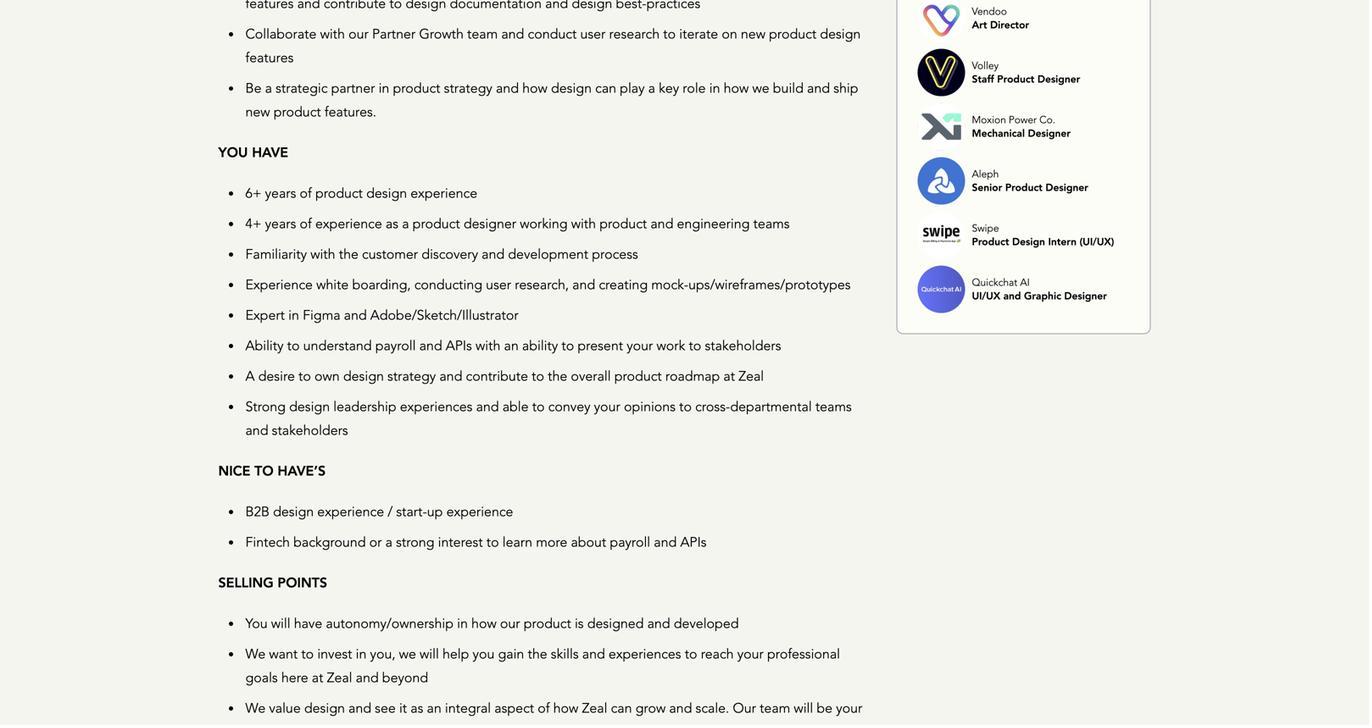Task type: locate. For each thing, give the bounding box(es) containing it.
seeing
[[329, 725, 369, 726]]

our inside collaborate with our partner growth team and conduct user research to iterate on new product design features
[[349, 26, 369, 42]]

apis up developed
[[681, 535, 707, 551]]

a right or
[[386, 535, 393, 551]]

points
[[278, 575, 327, 592]]

designed
[[588, 616, 644, 632]]

conduct
[[528, 26, 577, 42]]

as right it
[[411, 701, 424, 717]]

opinions
[[624, 399, 676, 415]]

graphic
[[1025, 290, 1062, 302]]

we for we value design and see it as an integral aspect of how zeal can grow and scale. our team will be your champions in seeing your designs become a reality!
[[246, 701, 266, 717]]

and right grow
[[669, 701, 692, 717]]

1 vertical spatial product
[[1006, 182, 1043, 194]]

stakeholders up roadmap
[[705, 338, 782, 354]]

0 vertical spatial we
[[246, 647, 266, 663]]

and left conduct
[[502, 26, 524, 42]]

1 horizontal spatial the
[[528, 647, 548, 663]]

0 vertical spatial experiences
[[400, 399, 473, 415]]

our up gain
[[500, 616, 520, 632]]

reach
[[701, 647, 734, 663]]

art
[[972, 19, 988, 31]]

more
[[536, 535, 568, 551]]

at inside we want to invest in you, we will help you gain the skills and experiences to reach your professional goals here at zeal and beyond
[[312, 670, 323, 687]]

2 vertical spatial will
[[794, 701, 814, 717]]

1 vertical spatial payroll
[[610, 535, 651, 551]]

2 horizontal spatial the
[[548, 368, 568, 385]]

research
[[609, 26, 660, 42]]

user
[[580, 26, 606, 42], [486, 277, 511, 293]]

1 vertical spatial we
[[399, 647, 416, 663]]

1 vertical spatial stakeholders
[[272, 423, 348, 439]]

1 horizontal spatial as
[[411, 701, 424, 717]]

role
[[683, 80, 706, 96]]

0 horizontal spatial at
[[312, 670, 323, 687]]

with right working
[[571, 216, 596, 232]]

stakeholders inside strong design leadership experiences and able to convey your opinions to cross-departmental teams and stakeholders
[[272, 423, 348, 439]]

0 horizontal spatial user
[[486, 277, 511, 293]]

0 horizontal spatial an
[[427, 701, 442, 717]]

how inside we value design and see it as an integral aspect of how zeal can grow and scale. our team will be your champions in seeing your designs become a reality!
[[553, 701, 579, 717]]

desire
[[258, 368, 295, 385]]

an inside we value design and see it as an integral aspect of how zeal can grow and scale. our team will be your champions in seeing your designs become a reality!
[[427, 701, 442, 717]]

as
[[386, 216, 399, 232], [411, 701, 424, 717]]

1 horizontal spatial user
[[580, 26, 606, 42]]

teams right engineering
[[754, 216, 790, 232]]

0 vertical spatial years
[[265, 185, 296, 201]]

years for 4+
[[265, 216, 296, 232]]

can inside we value design and see it as an integral aspect of how zeal can grow and scale. our team will be your champions in seeing your designs become a reality!
[[611, 701, 632, 717]]

strategy up leadership
[[388, 368, 436, 385]]

zeal inside we value design and see it as an integral aspect of how zeal can grow and scale. our team will be your champions in seeing your designs become a reality!
[[582, 701, 608, 717]]

zeal inside we want to invest in you, we will help you gain the skills and experiences to reach your professional goals here at zeal and beyond
[[327, 670, 352, 687]]

product up the process
[[600, 216, 647, 232]]

in inside we want to invest in you, we will help you gain the skills and experiences to reach your professional goals here at zeal and beyond
[[356, 647, 367, 663]]

0 horizontal spatial teams
[[754, 216, 790, 232]]

1 years from the top
[[265, 185, 296, 201]]

0 horizontal spatial strategy
[[388, 368, 436, 385]]

will inside we want to invest in you, we will help you gain the skills and experiences to reach your professional goals here at zeal and beyond
[[420, 647, 439, 663]]

0 horizontal spatial zeal
[[327, 670, 352, 687]]

a
[[246, 368, 255, 385]]

1 vertical spatial years
[[265, 216, 296, 232]]

grow
[[636, 701, 666, 717]]

design inside collaborate with our partner growth team and conduct user research to iterate on new product design features
[[820, 26, 861, 42]]

team
[[467, 26, 498, 42], [760, 701, 791, 717]]

0 horizontal spatial team
[[467, 26, 498, 42]]

help
[[443, 647, 469, 663]]

at up cross-
[[724, 368, 735, 385]]

how up you
[[472, 616, 497, 632]]

0 vertical spatial of
[[300, 185, 312, 201]]

of inside we value design and see it as an integral aspect of how zeal can grow and scale. our team will be your champions in seeing your designs become a reality!
[[538, 701, 550, 717]]

design inside strong design leadership experiences and able to convey your opinions to cross-departmental teams and stakeholders
[[289, 399, 330, 415]]

0 vertical spatial user
[[580, 26, 606, 42]]

team right our
[[760, 701, 791, 717]]

stakeholders up have's
[[272, 423, 348, 439]]

ship
[[834, 80, 859, 96]]

how up reality!
[[553, 701, 579, 717]]

strategy down the growth
[[444, 80, 493, 96]]

you
[[218, 145, 248, 161]]

designer inside quickchat ai ui/ux and graphic designer
[[1065, 290, 1107, 302]]

0 horizontal spatial apis
[[446, 338, 472, 354]]

product inside aleph senior product designer
[[1006, 182, 1043, 194]]

an for integral
[[427, 701, 442, 717]]

0 horizontal spatial new
[[246, 104, 270, 120]]

1 horizontal spatial payroll
[[610, 535, 651, 551]]

2 vertical spatial product
[[972, 236, 1010, 248]]

we inside we value design and see it as an integral aspect of how zeal can grow and scale. our team will be your champions in seeing your designs become a reality!
[[246, 701, 266, 717]]

an left ability
[[504, 338, 519, 354]]

0 horizontal spatial the
[[339, 246, 359, 262]]

user left research,
[[486, 277, 511, 293]]

start-
[[396, 504, 427, 520]]

0 horizontal spatial we
[[399, 647, 416, 663]]

2 years from the top
[[265, 216, 296, 232]]

and right skills
[[582, 647, 605, 663]]

partner
[[372, 26, 416, 42]]

how
[[523, 80, 548, 96], [724, 80, 749, 96], [472, 616, 497, 632], [553, 701, 579, 717]]

0 vertical spatial will
[[271, 616, 291, 632]]

contribute
[[466, 368, 528, 385]]

a inside we value design and see it as an integral aspect of how zeal can grow and scale. our team will be your champions in seeing your designs become a reality!
[[505, 725, 513, 726]]

designer up co.
[[1038, 73, 1081, 85]]

product down strategic
[[274, 104, 321, 120]]

with up white on the top of the page
[[311, 246, 335, 262]]

2 vertical spatial the
[[528, 647, 548, 663]]

an for ability
[[504, 338, 519, 354]]

1 horizontal spatial zeal
[[582, 701, 608, 717]]

zeal left grow
[[582, 701, 608, 717]]

0 vertical spatial zeal
[[739, 368, 764, 385]]

experiences inside strong design leadership experiences and able to convey your opinions to cross-departmental teams and stakeholders
[[400, 399, 473, 415]]

we left build
[[753, 80, 770, 96]]

we inside be a strategic partner in product strategy and how design can play a key role in how we build and ship new product features.
[[753, 80, 770, 96]]

the
[[339, 246, 359, 262], [548, 368, 568, 385], [528, 647, 548, 663]]

with inside collaborate with our partner growth team and conduct user research to iterate on new product design features
[[320, 26, 345, 42]]

swipe product design intern (ui/ux)
[[972, 223, 1115, 248]]

years
[[265, 185, 296, 201], [265, 216, 296, 232]]

roadmap
[[666, 368, 720, 385]]

with right collaborate
[[320, 26, 345, 42]]

0 vertical spatial product
[[998, 73, 1035, 85]]

0 horizontal spatial as
[[386, 216, 399, 232]]

present
[[578, 338, 623, 354]]

years right 4+
[[265, 216, 296, 232]]

your down see
[[372, 725, 399, 726]]

0 vertical spatial we
[[753, 80, 770, 96]]

iterate
[[680, 26, 718, 42]]

vendoo link
[[972, 6, 1007, 17]]

design up seeing
[[304, 701, 345, 717]]

apis down adobe/sketch/illustrator
[[446, 338, 472, 354]]

product
[[769, 26, 817, 42], [393, 80, 441, 96], [274, 104, 321, 120], [315, 185, 363, 201], [413, 216, 460, 232], [600, 216, 647, 232], [615, 368, 662, 385], [524, 616, 571, 632]]

as up customer
[[386, 216, 399, 232]]

stakeholders
[[705, 338, 782, 354], [272, 423, 348, 439]]

beyond
[[382, 670, 428, 687]]

we for we want to invest in you, we will help you gain the skills and experiences to reach your professional goals here at zeal and beyond
[[246, 647, 266, 663]]

a up customer
[[402, 216, 409, 232]]

0 horizontal spatial payroll
[[375, 338, 416, 354]]

teams inside strong design leadership experiences and able to convey your opinions to cross-departmental teams and stakeholders
[[816, 399, 852, 415]]

1 vertical spatial team
[[760, 701, 791, 717]]

1 vertical spatial at
[[312, 670, 323, 687]]

and right "designed"
[[648, 616, 670, 632]]

product down swipe
[[972, 236, 1010, 248]]

user right conduct
[[580, 26, 606, 42]]

design right "b2b"
[[273, 504, 314, 520]]

we inside we want to invest in you, we will help you gain the skills and experiences to reach your professional goals here at zeal and beyond
[[246, 647, 266, 663]]

1 horizontal spatial at
[[724, 368, 735, 385]]

1 horizontal spatial experiences
[[609, 647, 681, 663]]

understand
[[303, 338, 372, 354]]

of up reality!
[[538, 701, 550, 717]]

able
[[503, 399, 529, 415]]

moxion power co. mechanical designer
[[972, 114, 1071, 140]]

0 vertical spatial strategy
[[444, 80, 493, 96]]

product inside volley staff product designer
[[998, 73, 1035, 85]]

1 vertical spatial an
[[427, 701, 442, 717]]

6+ years of product design experience
[[246, 185, 478, 201]]

zeal up departmental
[[739, 368, 764, 385]]

we up champions
[[246, 701, 266, 717]]

the right gain
[[528, 647, 548, 663]]

gain
[[498, 647, 524, 663]]

1 horizontal spatial we
[[753, 80, 770, 96]]

team right the growth
[[467, 26, 498, 42]]

to
[[663, 26, 676, 42], [287, 338, 300, 354], [562, 338, 574, 354], [689, 338, 702, 354], [299, 368, 311, 385], [532, 368, 544, 385], [532, 399, 545, 415], [679, 399, 692, 415], [487, 535, 499, 551], [301, 647, 314, 663], [685, 647, 698, 663]]

can inside be a strategic partner in product strategy and how design can play a key role in how we build and ship new product features.
[[595, 80, 617, 96]]

vendoo art director
[[972, 6, 1030, 31]]

0 vertical spatial as
[[386, 216, 399, 232]]

0 vertical spatial team
[[467, 26, 498, 42]]

moxion
[[972, 114, 1006, 126]]

teams for strong design leadership experiences and able to convey your opinions to cross-departmental teams and stakeholders
[[816, 399, 852, 415]]

designer inside moxion power co. mechanical designer
[[1028, 127, 1071, 140]]

the up convey
[[548, 368, 568, 385]]

zeal down invest
[[327, 670, 352, 687]]

designer right graphic
[[1065, 290, 1107, 302]]

1 horizontal spatial will
[[420, 647, 439, 663]]

designer
[[1038, 73, 1081, 85], [1028, 127, 1071, 140], [1046, 182, 1089, 194], [1065, 290, 1107, 302]]

product right "staff"
[[998, 73, 1035, 85]]

developed
[[674, 616, 739, 632]]

an up designs
[[427, 701, 442, 717]]

with
[[320, 26, 345, 42], [571, 216, 596, 232], [311, 246, 335, 262], [476, 338, 501, 354]]

0 vertical spatial teams
[[754, 216, 790, 232]]

1 vertical spatial zeal
[[327, 670, 352, 687]]

1 horizontal spatial stakeholders
[[705, 338, 782, 354]]

have
[[252, 145, 288, 161]]

new down be
[[246, 104, 270, 120]]

overall
[[571, 368, 611, 385]]

our left partner
[[349, 26, 369, 42]]

designer down co.
[[1028, 127, 1071, 140]]

and
[[502, 26, 524, 42], [496, 80, 519, 96], [807, 80, 830, 96], [651, 216, 674, 232], [482, 246, 505, 262], [573, 277, 595, 293], [1004, 290, 1022, 302], [344, 307, 367, 324], [419, 338, 442, 354], [440, 368, 462, 385], [476, 399, 499, 415], [246, 423, 268, 439], [654, 535, 677, 551], [648, 616, 670, 632], [582, 647, 605, 663], [356, 670, 379, 687], [349, 701, 371, 717], [669, 701, 692, 717]]

design up ship
[[820, 26, 861, 42]]

have's
[[278, 463, 326, 480]]

1 vertical spatial our
[[500, 616, 520, 632]]

2 horizontal spatial will
[[794, 701, 814, 717]]

mechanical designer link
[[972, 127, 1071, 140]]

1 vertical spatial new
[[246, 104, 270, 120]]

1 vertical spatial will
[[420, 647, 439, 663]]

2 vertical spatial zeal
[[582, 701, 608, 717]]

0 vertical spatial an
[[504, 338, 519, 354]]

2 we from the top
[[246, 701, 266, 717]]

design down collaborate with our partner growth team and conduct user research to iterate on new product design features
[[551, 80, 592, 96]]

development
[[508, 246, 589, 262]]

teams
[[754, 216, 790, 232], [816, 399, 852, 415]]

0 horizontal spatial experiences
[[400, 399, 473, 415]]

expert
[[246, 307, 285, 324]]

0 vertical spatial can
[[595, 80, 617, 96]]

aleph senior product designer
[[972, 168, 1089, 194]]

1 horizontal spatial new
[[741, 26, 766, 42]]

b2b
[[246, 504, 270, 520]]

of up familiarity
[[300, 216, 312, 232]]

0 vertical spatial payroll
[[375, 338, 416, 354]]

0 horizontal spatial our
[[349, 26, 369, 42]]

will right you
[[271, 616, 291, 632]]

we inside we want to invest in you, we will help you gain the skills and experiences to reach your professional goals here at zeal and beyond
[[399, 647, 416, 663]]

staff product designer link
[[972, 73, 1081, 85]]

0 vertical spatial our
[[349, 26, 369, 42]]

1 vertical spatial of
[[300, 216, 312, 232]]

we up beyond
[[399, 647, 416, 663]]

1 we from the top
[[246, 647, 266, 663]]

2 vertical spatial of
[[538, 701, 550, 717]]

new inside be a strategic partner in product strategy and how design can play a key role in how we build and ship new product features.
[[246, 104, 270, 120]]

0 horizontal spatial stakeholders
[[272, 423, 348, 439]]

background
[[294, 535, 366, 551]]

new right the on
[[741, 26, 766, 42]]

1 vertical spatial we
[[246, 701, 266, 717]]

design inside be a strategic partner in product strategy and how design can play a key role in how we build and ship new product features.
[[551, 80, 592, 96]]

team inside collaborate with our partner growth team and conduct user research to iterate on new product design features
[[467, 26, 498, 42]]

a desire to own design strategy and contribute to the overall product roadmap at zeal
[[246, 368, 764, 385]]

1 vertical spatial as
[[411, 701, 424, 717]]

and left ship
[[807, 80, 830, 96]]

experiences down contribute
[[400, 399, 473, 415]]

years right 6+
[[265, 185, 296, 201]]

1 vertical spatial can
[[611, 701, 632, 717]]

cross-
[[696, 399, 731, 415]]

in up help
[[457, 616, 468, 632]]

strategy
[[444, 80, 493, 96], [388, 368, 436, 385]]

1 horizontal spatial teams
[[816, 399, 852, 415]]

payroll right about
[[610, 535, 651, 551]]

and left contribute
[[440, 368, 462, 385]]

will left help
[[420, 647, 439, 663]]

of right 6+
[[300, 185, 312, 201]]

a down aspect
[[505, 725, 513, 726]]

and left creating
[[573, 277, 595, 293]]

1 vertical spatial the
[[548, 368, 568, 385]]

the up white on the top of the page
[[339, 246, 359, 262]]

and inside quickchat ai ui/ux and graphic designer
[[1004, 290, 1022, 302]]

want
[[269, 647, 298, 663]]

your down 'overall'
[[594, 399, 621, 415]]

design down own
[[289, 399, 330, 415]]

1 vertical spatial apis
[[681, 535, 707, 551]]

experience
[[411, 185, 478, 201], [315, 216, 382, 232], [317, 504, 384, 520], [447, 504, 513, 520]]

and down quickchat ai link
[[1004, 290, 1022, 302]]

product for staff
[[998, 73, 1035, 85]]

product right senior
[[1006, 182, 1043, 194]]

1 vertical spatial experiences
[[609, 647, 681, 663]]

designer up swipe product design intern (ui/ux)
[[1046, 182, 1089, 194]]

your right the reach
[[738, 647, 764, 663]]

0 vertical spatial new
[[741, 26, 766, 42]]

aspect
[[495, 701, 534, 717]]

conducting
[[414, 277, 483, 293]]

up
[[427, 504, 443, 520]]

adobe/sketch/illustrator
[[370, 307, 519, 324]]

1 horizontal spatial strategy
[[444, 80, 493, 96]]

of for experience
[[300, 216, 312, 232]]

experiences down "designed"
[[609, 647, 681, 663]]

0 vertical spatial apis
[[446, 338, 472, 354]]

fintech
[[246, 535, 290, 551]]

1 horizontal spatial an
[[504, 338, 519, 354]]

experiences inside we want to invest in you, we will help you gain the skills and experiences to reach your professional goals here at zeal and beyond
[[609, 647, 681, 663]]

designer inside aleph senior product designer
[[1046, 182, 1089, 194]]

team inside we value design and see it as an integral aspect of how zeal can grow and scale. our team will be your champions in seeing your designs become a reality!
[[760, 701, 791, 717]]

moxion power co. image
[[918, 103, 966, 151]]

swipe link
[[972, 223, 999, 235]]

and down you,
[[356, 670, 379, 687]]

experience up 'designer'
[[411, 185, 478, 201]]

ups/wireframes/prototypes
[[689, 277, 851, 293]]

1 vertical spatial teams
[[816, 399, 852, 415]]

aleph image
[[918, 157, 966, 205]]

payroll down expert in figma and adobe/sketch/illustrator
[[375, 338, 416, 354]]

0 vertical spatial at
[[724, 368, 735, 385]]

in left seeing
[[315, 725, 325, 726]]

1 horizontal spatial team
[[760, 701, 791, 717]]



Task type: vqa. For each thing, say whether or not it's contained in the screenshot.
overall
yes



Task type: describe. For each thing, give the bounding box(es) containing it.
b2b design experience / start-up experience
[[246, 504, 513, 520]]

swipe image
[[918, 212, 966, 259]]

design up customer
[[366, 185, 407, 201]]

power
[[1009, 114, 1037, 126]]

strategy inside be a strategic partner in product strategy and how design can play a key role in how we build and ship new product features.
[[444, 80, 493, 96]]

convey
[[548, 399, 591, 415]]

strong
[[246, 399, 286, 415]]

volley
[[972, 60, 999, 72]]

volley image
[[918, 49, 966, 96]]

working
[[520, 216, 568, 232]]

co.
[[1040, 114, 1056, 126]]

senior product designer link
[[972, 182, 1089, 194]]

work
[[657, 338, 686, 354]]

champions
[[246, 725, 311, 726]]

experience up fintech background or a strong interest to learn more about payroll and apis
[[447, 504, 513, 520]]

familiarity with the customer discovery and development process
[[246, 246, 638, 262]]

and inside collaborate with our partner growth team and conduct user research to iterate on new product design features
[[502, 26, 524, 42]]

you
[[246, 616, 268, 632]]

be
[[246, 80, 262, 96]]

aleph link
[[972, 168, 999, 180]]

quickchat
[[972, 277, 1018, 289]]

volley link
[[972, 60, 999, 72]]

ability
[[246, 338, 284, 354]]

leadership
[[334, 399, 397, 415]]

director
[[991, 19, 1030, 31]]

partner
[[331, 80, 375, 96]]

in right partner
[[379, 80, 390, 96]]

and left able
[[476, 399, 499, 415]]

you,
[[370, 647, 396, 663]]

designs
[[402, 725, 449, 726]]

ui/ux and graphic designer link
[[972, 290, 1107, 302]]

reality!
[[516, 725, 557, 726]]

is
[[575, 616, 584, 632]]

user inside collaborate with our partner growth team and conduct user research to iterate on new product design features
[[580, 26, 606, 42]]

and down strong
[[246, 423, 268, 439]]

product up the opinions
[[615, 368, 662, 385]]

integral
[[445, 701, 491, 717]]

and right about
[[654, 535, 677, 551]]

ability to understand payroll and apis with an ability to present your work to stakeholders
[[246, 338, 782, 354]]

the inside we want to invest in you, we will help you gain the skills and experiences to reach your professional goals here at zeal and beyond
[[528, 647, 548, 663]]

features.
[[325, 104, 377, 120]]

product down partner
[[393, 80, 441, 96]]

/
[[388, 504, 393, 520]]

art director link
[[972, 19, 1030, 31]]

build
[[773, 80, 804, 96]]

0 vertical spatial stakeholders
[[705, 338, 782, 354]]

2 horizontal spatial zeal
[[739, 368, 764, 385]]

white
[[316, 277, 349, 293]]

skills
[[551, 647, 579, 663]]

quickchat ai link
[[972, 277, 1030, 289]]

volley staff product designer
[[972, 60, 1081, 85]]

teams for 4+ years of experience as a product designer working with product and engineering teams
[[754, 216, 790, 232]]

new inside collaborate with our partner growth team and conduct user research to iterate on new product design features
[[741, 26, 766, 42]]

ui/ux
[[972, 290, 1001, 302]]

value
[[269, 701, 301, 717]]

1 horizontal spatial apis
[[681, 535, 707, 551]]

process
[[592, 246, 638, 262]]

growth
[[419, 26, 464, 42]]

and right figma
[[344, 307, 367, 324]]

swipe
[[972, 223, 999, 235]]

your right be
[[836, 701, 863, 717]]

with up contribute
[[476, 338, 501, 354]]

intern
[[1049, 236, 1077, 248]]

a left key
[[648, 80, 656, 96]]

in right role
[[710, 80, 720, 96]]

and down collaborate with our partner growth team and conduct user research to iterate on new product design features
[[496, 80, 519, 96]]

product up customer
[[315, 185, 363, 201]]

how right role
[[724, 80, 749, 96]]

aleph
[[972, 168, 999, 180]]

0 horizontal spatial will
[[271, 616, 291, 632]]

product inside swipe product design intern (ui/ux)
[[972, 236, 1010, 248]]

design inside we value design and see it as an integral aspect of how zeal can grow and scale. our team will be your champions in seeing your designs become a reality!
[[304, 701, 345, 717]]

and up seeing
[[349, 701, 371, 717]]

to inside collaborate with our partner growth team and conduct user research to iterate on new product design features
[[663, 26, 676, 42]]

as inside we value design and see it as an integral aspect of how zeal can grow and scale. our team will be your champions in seeing your designs become a reality!
[[411, 701, 424, 717]]

in left figma
[[288, 307, 299, 324]]

familiarity
[[246, 246, 307, 262]]

interest
[[438, 535, 483, 551]]

1 horizontal spatial our
[[500, 616, 520, 632]]

1 vertical spatial user
[[486, 277, 511, 293]]

product up familiarity with the customer discovery and development process
[[413, 216, 460, 232]]

experience up background
[[317, 504, 384, 520]]

learn
[[503, 535, 533, 551]]

selling
[[218, 575, 274, 592]]

your inside strong design leadership experiences and able to convey your opinions to cross-departmental teams and stakeholders
[[594, 399, 621, 415]]

how down collaborate with our partner growth team and conduct user research to iterate on new product design features
[[523, 80, 548, 96]]

nice to have's
[[218, 463, 326, 480]]

your inside we want to invest in you, we will help you gain the skills and experiences to reach your professional goals here at zeal and beyond
[[738, 647, 764, 663]]

and down 'designer'
[[482, 246, 505, 262]]

will inside we value design and see it as an integral aspect of how zeal can grow and scale. our team will be your champions in seeing your designs become a reality!
[[794, 701, 814, 717]]

collaborate
[[246, 26, 317, 42]]

4+
[[246, 216, 262, 232]]

experience
[[246, 277, 313, 293]]

strong
[[396, 535, 435, 551]]

mechanical
[[972, 127, 1025, 140]]

4+ years of experience as a product designer working with product and engineering teams
[[246, 216, 790, 232]]

key
[[659, 80, 679, 96]]

a right be
[[265, 80, 272, 96]]

of for product
[[300, 185, 312, 201]]

own
[[315, 368, 340, 385]]

it
[[399, 701, 407, 717]]

goals
[[246, 670, 278, 687]]

features
[[246, 50, 294, 66]]

have
[[294, 616, 322, 632]]

we value design and see it as an integral aspect of how zeal can grow and scale. our team will be your champions in seeing your designs become a reality!
[[246, 701, 863, 726]]

become
[[452, 725, 502, 726]]

design up leadership
[[343, 368, 384, 385]]

and left engineering
[[651, 216, 674, 232]]

and down adobe/sketch/illustrator
[[419, 338, 442, 354]]

customer
[[362, 246, 418, 262]]

senior
[[972, 182, 1003, 194]]

product left is
[[524, 616, 571, 632]]

quickchat ai image
[[918, 266, 966, 313]]

be a strategic partner in product strategy and how design can play a key role in how we build and ship new product features.
[[246, 80, 859, 120]]

you
[[473, 647, 495, 663]]

years for 6+
[[265, 185, 296, 201]]

1 vertical spatial strategy
[[388, 368, 436, 385]]

ai
[[1021, 277, 1030, 289]]

product for senior
[[1006, 182, 1043, 194]]

experience down 6+ years of product design experience
[[315, 216, 382, 232]]

designer
[[464, 216, 517, 232]]

strategic
[[276, 80, 328, 96]]

product inside collaborate with our partner growth team and conduct user research to iterate on new product design features
[[769, 26, 817, 42]]

vendoo
[[972, 6, 1007, 17]]

your left work
[[627, 338, 653, 354]]

0 vertical spatial the
[[339, 246, 359, 262]]

you will have autonomy/ownership in how our product is designed and developed
[[246, 616, 739, 632]]

(ui/ux)
[[1080, 236, 1115, 248]]

you have
[[218, 145, 288, 161]]

designer inside volley staff product designer
[[1038, 73, 1081, 85]]

play
[[620, 80, 645, 96]]

discovery
[[422, 246, 478, 262]]

vendoo image
[[918, 0, 966, 42]]

in inside we value design and see it as an integral aspect of how zeal can grow and scale. our team will be your champions in seeing your designs become a reality!
[[315, 725, 325, 726]]



